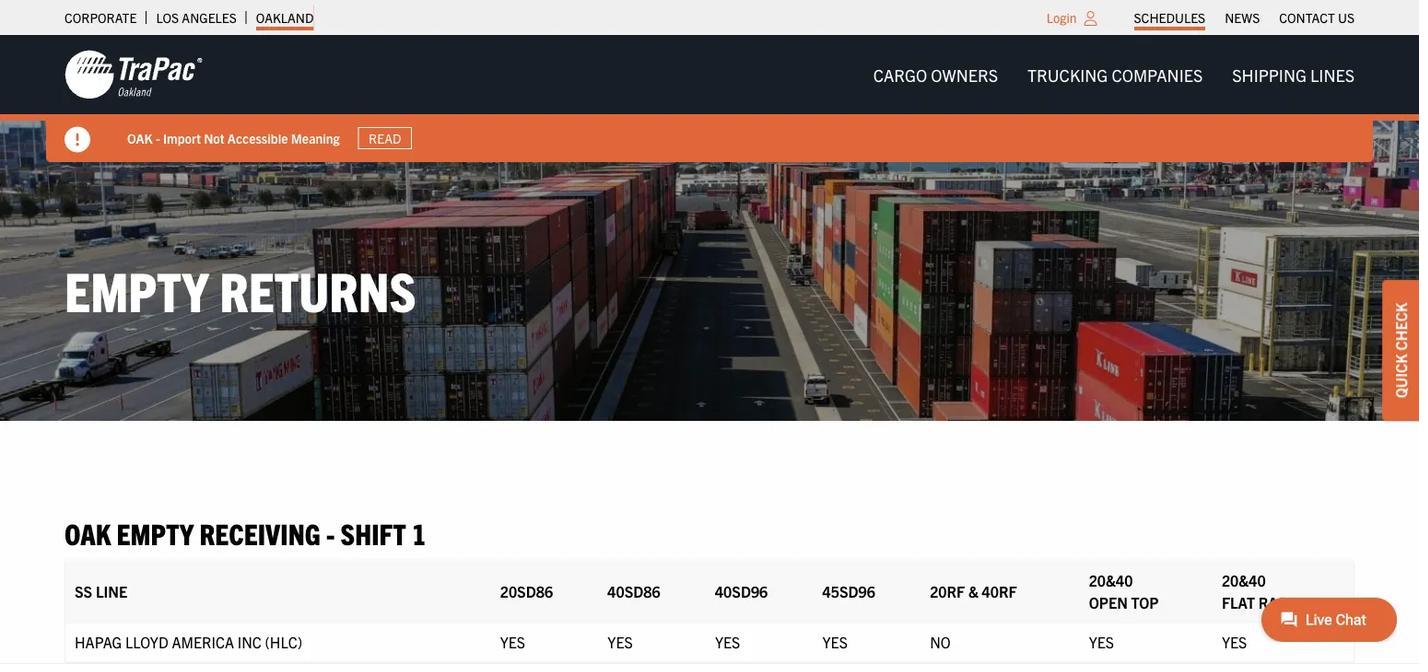 Task type: locate. For each thing, give the bounding box(es) containing it.
schedules
[[1135, 9, 1206, 26]]

ss
[[75, 582, 92, 601]]

oak
[[127, 130, 153, 146], [65, 515, 111, 551]]

oak for oak empty receiving                - shift 1
[[65, 515, 111, 551]]

los
[[156, 9, 179, 26]]

light image
[[1085, 11, 1098, 26]]

yes down open
[[1090, 633, 1115, 651]]

menu bar down light image
[[859, 56, 1370, 93]]

20&40 open top
[[1090, 571, 1159, 612]]

20&40 up flat
[[1223, 571, 1267, 589]]

yes down 40sd86
[[608, 633, 633, 651]]

cargo owners link
[[859, 56, 1013, 93]]

accessible
[[228, 130, 288, 146]]

los angeles link
[[156, 5, 237, 30]]

angeles
[[182, 9, 237, 26]]

menu bar containing cargo owners
[[859, 56, 1370, 93]]

0 horizontal spatial 20&40
[[1090, 571, 1134, 589]]

open
[[1090, 593, 1128, 612]]

yes down flat
[[1223, 633, 1248, 651]]

yes down 40sd96
[[715, 633, 741, 651]]

oak up the ss on the left of the page
[[65, 515, 111, 551]]

empty
[[117, 515, 194, 551]]

rack
[[1259, 593, 1298, 612]]

20&40 for flat
[[1223, 571, 1267, 589]]

oak inside banner
[[127, 130, 153, 146]]

lines
[[1311, 64, 1355, 85]]

news
[[1226, 9, 1261, 26]]

- left import in the left of the page
[[156, 130, 160, 146]]

20&40 inside 20&40 open top
[[1090, 571, 1134, 589]]

1 vertical spatial oak
[[65, 515, 111, 551]]

1
[[412, 515, 426, 551]]

3 yes from the left
[[715, 633, 741, 651]]

1 horizontal spatial oak
[[127, 130, 153, 146]]

5 yes from the left
[[1090, 633, 1115, 651]]

1 horizontal spatial 20&40
[[1223, 571, 1267, 589]]

yes down 20sd86
[[500, 633, 526, 651]]

-
[[156, 130, 160, 146], [326, 515, 335, 551]]

login link
[[1047, 9, 1077, 26]]

ss line
[[75, 582, 127, 601]]

contact
[[1280, 9, 1336, 26]]

20&40 inside 20&40 flat rack
[[1223, 571, 1267, 589]]

20rf
[[931, 582, 966, 601]]

1 yes from the left
[[500, 633, 526, 651]]

returns
[[220, 256, 416, 323]]

menu bar
[[1125, 5, 1365, 30], [859, 56, 1370, 93]]

banner
[[0, 35, 1420, 162]]

flat
[[1223, 593, 1256, 612]]

1 vertical spatial menu bar
[[859, 56, 1370, 93]]

20&40 up open
[[1090, 571, 1134, 589]]

shipping
[[1233, 64, 1307, 85]]

0 vertical spatial -
[[156, 130, 160, 146]]

20sd86
[[500, 582, 553, 601]]

1 horizontal spatial -
[[326, 515, 335, 551]]

0 vertical spatial oak
[[127, 130, 153, 146]]

yes down 45sd96
[[823, 633, 848, 651]]

top
[[1132, 593, 1159, 612]]

lloyd
[[125, 633, 169, 651]]

&
[[969, 582, 979, 601]]

- left shift
[[326, 515, 335, 551]]

1 20&40 from the left
[[1090, 571, 1134, 589]]

0 horizontal spatial -
[[156, 130, 160, 146]]

corporate
[[65, 9, 137, 26]]

us
[[1339, 9, 1355, 26]]

20&40
[[1090, 571, 1134, 589], [1223, 571, 1267, 589]]

oak - import not accessible meaning
[[127, 130, 340, 146]]

oak left import in the left of the page
[[127, 130, 153, 146]]

0 vertical spatial menu bar
[[1125, 5, 1365, 30]]

not
[[204, 130, 225, 146]]

menu bar up shipping
[[1125, 5, 1365, 30]]

yes
[[500, 633, 526, 651], [608, 633, 633, 651], [715, 633, 741, 651], [823, 633, 848, 651], [1090, 633, 1115, 651], [1223, 633, 1248, 651]]

2 20&40 from the left
[[1223, 571, 1267, 589]]

0 horizontal spatial oak
[[65, 515, 111, 551]]

20&40 for open
[[1090, 571, 1134, 589]]

inc
[[238, 633, 262, 651]]

oak for oak - import not accessible meaning
[[127, 130, 153, 146]]



Task type: vqa. For each thing, say whether or not it's contained in the screenshot.
code:
no



Task type: describe. For each thing, give the bounding box(es) containing it.
oakland image
[[65, 49, 203, 101]]

40sd96
[[715, 582, 768, 601]]

shift
[[341, 515, 406, 551]]

solid image
[[65, 127, 90, 153]]

trucking companies
[[1028, 64, 1204, 85]]

line
[[96, 582, 127, 601]]

read
[[369, 130, 402, 147]]

cargo owners
[[874, 64, 999, 85]]

america
[[172, 633, 234, 651]]

trucking companies link
[[1013, 56, 1218, 93]]

oakland
[[256, 9, 314, 26]]

read link
[[358, 127, 412, 150]]

40rf
[[983, 582, 1018, 601]]

corporate link
[[65, 5, 137, 30]]

schedules link
[[1135, 5, 1206, 30]]

empty returns
[[65, 256, 416, 323]]

trucking
[[1028, 64, 1109, 85]]

quick check link
[[1383, 280, 1420, 422]]

quick check
[[1392, 303, 1411, 399]]

2 yes from the left
[[608, 633, 633, 651]]

1 vertical spatial -
[[326, 515, 335, 551]]

contact us
[[1280, 9, 1355, 26]]

oak empty receiving                - shift 1
[[65, 515, 426, 551]]

login
[[1047, 9, 1077, 26]]

hapag lloyd america inc (hlc)
[[75, 633, 302, 651]]

empty
[[65, 256, 209, 323]]

news link
[[1226, 5, 1261, 30]]

hapag
[[75, 633, 122, 651]]

meaning
[[291, 130, 340, 146]]

banner containing cargo owners
[[0, 35, 1420, 162]]

menu bar inside banner
[[859, 56, 1370, 93]]

receiving
[[200, 515, 321, 551]]

companies
[[1112, 64, 1204, 85]]

cargo
[[874, 64, 928, 85]]

20rf & 40rf
[[931, 582, 1018, 601]]

shipping lines
[[1233, 64, 1355, 85]]

no
[[931, 633, 951, 651]]

oakland link
[[256, 5, 314, 30]]

menu bar containing schedules
[[1125, 5, 1365, 30]]

import
[[163, 130, 201, 146]]

check
[[1392, 303, 1411, 351]]

6 yes from the left
[[1223, 633, 1248, 651]]

45sd96
[[823, 582, 876, 601]]

quick
[[1392, 354, 1411, 399]]

shipping lines link
[[1218, 56, 1370, 93]]

owners
[[932, 64, 999, 85]]

20&40 flat rack
[[1223, 571, 1298, 612]]

los angeles
[[156, 9, 237, 26]]

4 yes from the left
[[823, 633, 848, 651]]

(hlc)
[[265, 633, 302, 651]]

- inside banner
[[156, 130, 160, 146]]

contact us link
[[1280, 5, 1355, 30]]

40sd86
[[608, 582, 661, 601]]



